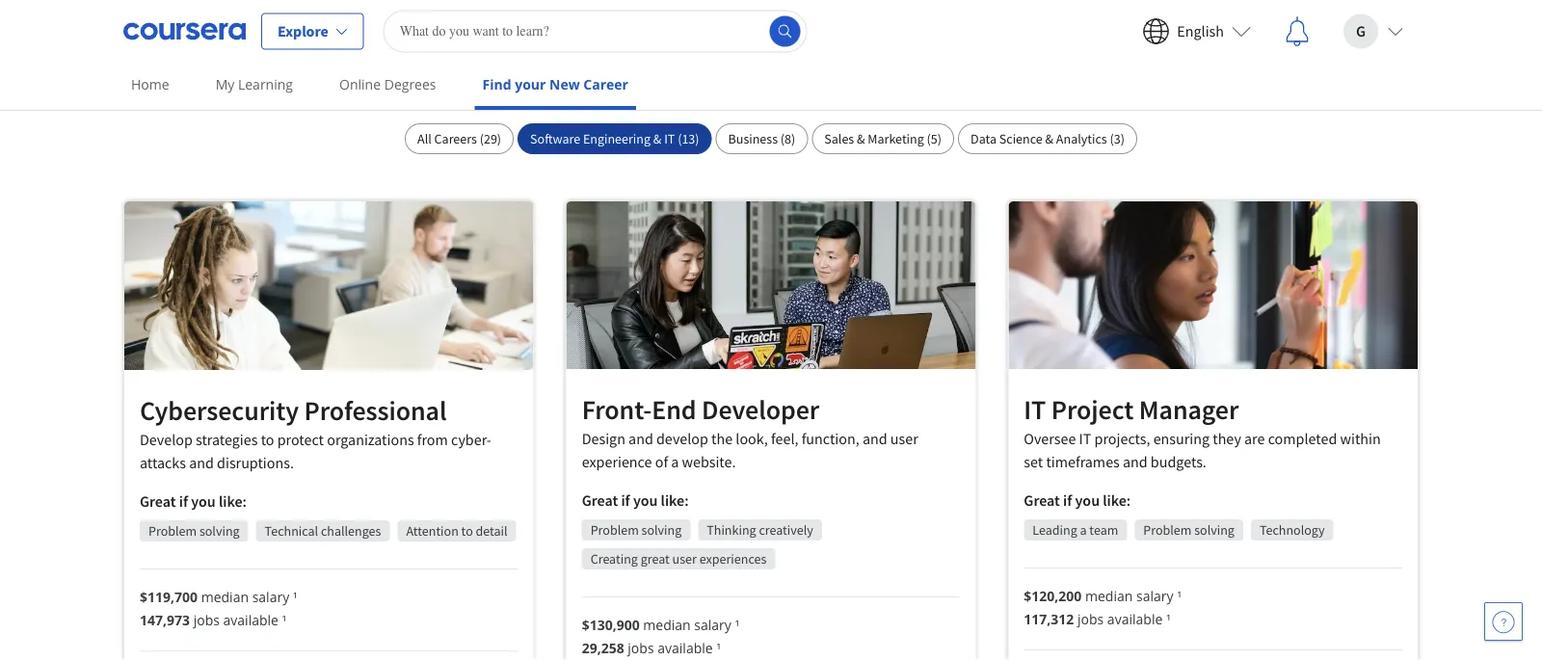 Task type: locate. For each thing, give the bounding box(es) containing it.
2 horizontal spatial it
[[1079, 429, 1091, 448]]

jobs right the 117,312
[[1077, 610, 1104, 628]]

2 horizontal spatial if
[[1063, 491, 1072, 510]]

like: down of at the bottom of page
[[661, 490, 689, 510]]

marketing
[[868, 130, 924, 147]]

and down strategies
[[189, 453, 214, 472]]

if
[[621, 490, 630, 510], [1063, 491, 1072, 510], [179, 492, 188, 511]]

you down strategies
[[191, 492, 216, 511]]

great if you like: for cybersecurity
[[140, 492, 247, 511]]

available
[[1107, 610, 1163, 628], [223, 611, 279, 629], [658, 638, 713, 657]]

0 horizontal spatial professional
[[304, 394, 447, 428]]

software
[[530, 130, 580, 147]]

0 vertical spatial professional
[[774, 44, 872, 68]]

1 vertical spatial a
[[1080, 522, 1087, 539]]

2 horizontal spatial like:
[[1103, 491, 1131, 510]]

problem for cybersecurity professional
[[148, 522, 197, 540]]

attacks
[[140, 453, 186, 472]]

job
[[759, 91, 780, 110]]

0 horizontal spatial like:
[[219, 492, 247, 511]]

user right great
[[672, 550, 697, 568]]

1 horizontal spatial it
[[1024, 393, 1046, 427]]

if down attacks
[[179, 492, 188, 511]]

problem up $119,700 in the bottom left of the page
[[148, 522, 197, 540]]

0 vertical spatial to
[[261, 430, 274, 449]]

median inside $119,700 median salary ¹ 147,973 jobs available ¹
[[201, 588, 249, 606]]

jobs inside $119,700 median salary ¹ 147,973 jobs available ¹
[[193, 611, 220, 629]]

solving
[[641, 521, 682, 539], [1194, 522, 1235, 539], [199, 522, 240, 540]]

your
[[508, 44, 544, 68], [515, 75, 546, 93]]

1 vertical spatial your
[[515, 75, 546, 93]]

& right sales at right top
[[857, 130, 865, 147]]

problem up creating
[[590, 521, 639, 539]]

& left (13)
[[653, 130, 662, 147]]

0 horizontal spatial user
[[672, 550, 697, 568]]

you
[[1012, 44, 1041, 68], [633, 490, 658, 510], [1075, 491, 1100, 510], [191, 492, 216, 511]]

& for data science & analytics (3)
[[1045, 130, 1053, 147]]

you right have
[[1012, 44, 1041, 68]]

great down experience
[[582, 490, 618, 510]]

0 horizontal spatial salary
[[252, 588, 289, 606]]

1 horizontal spatial if
[[621, 490, 630, 510]]

1 vertical spatial to
[[461, 522, 473, 540]]

2 horizontal spatial available
[[1107, 610, 1163, 628]]

0 horizontal spatial to
[[261, 430, 274, 449]]

you down of at the bottom of page
[[633, 490, 658, 510]]

2 & from the left
[[857, 130, 865, 147]]

jobs inside $130,900 median salary ¹ 29,258 jobs available ¹
[[628, 638, 654, 657]]

salary
[[1136, 587, 1173, 605], [252, 588, 289, 606], [694, 615, 731, 634]]

great if you like: down experience
[[582, 490, 689, 510]]

set
[[1024, 452, 1043, 471]]

great
[[641, 550, 670, 568]]

median inside the $120,200 median salary ¹ 117,312 jobs available ¹
[[1085, 587, 1133, 605]]

1 vertical spatial professional
[[304, 394, 447, 428]]

available inside $130,900 median salary ¹ 29,258 jobs available ¹
[[658, 638, 713, 657]]

sales & marketing (5)
[[824, 130, 942, 147]]

0 horizontal spatial median
[[201, 588, 249, 606]]

of
[[655, 452, 668, 471]]

2 horizontal spatial problem solving
[[1143, 522, 1235, 539]]

it left (13)
[[664, 130, 675, 147]]

$130,900 median salary ¹ 29,258 jobs available ¹
[[582, 615, 740, 657]]

explore button
[[261, 13, 364, 50]]

1 horizontal spatial to
[[461, 522, 473, 540]]

it up oversee
[[1024, 393, 1046, 427]]

online
[[339, 75, 381, 93]]

problem solving down budgets.
[[1143, 522, 1235, 539]]

available right the 117,312
[[1107, 610, 1163, 628]]

0 vertical spatial user
[[890, 429, 918, 448]]

cyber-
[[451, 430, 491, 449]]

professional up 'category'
[[774, 44, 872, 68]]

my learning
[[216, 75, 293, 93]]

(5)
[[927, 130, 942, 147]]

like: up team
[[1103, 491, 1131, 510]]

problem solving up great
[[590, 521, 682, 539]]

solving left technical
[[199, 522, 240, 540]]

median right the $130,900
[[643, 615, 691, 634]]

your for find
[[515, 75, 546, 93]]

salary for manager
[[1136, 587, 1173, 605]]

0 horizontal spatial jobs
[[193, 611, 220, 629]]

problem solving
[[590, 521, 682, 539], [1143, 522, 1235, 539], [148, 522, 240, 540]]

Sales & Marketing (5) button
[[812, 123, 954, 154]]

if down experience
[[621, 490, 630, 510]]

1 horizontal spatial solving
[[641, 521, 682, 539]]

or
[[647, 44, 664, 68]]

jobs right 147,973
[[193, 611, 220, 629]]

available for developer
[[658, 638, 713, 657]]

available right 147,973
[[223, 611, 279, 629]]

0 horizontal spatial problem
[[148, 522, 197, 540]]

to left detail
[[461, 522, 473, 540]]

median right $119,700 in the bottom left of the page
[[201, 588, 249, 606]]

home
[[131, 75, 169, 93]]

1 horizontal spatial professional
[[774, 44, 872, 68]]

user
[[890, 429, 918, 448], [672, 550, 697, 568]]

jobs right 29,258
[[628, 638, 654, 657]]

2 horizontal spatial median
[[1085, 587, 1133, 605]]

technical challenges
[[265, 522, 381, 540]]

like: down disruptions.
[[219, 492, 247, 511]]

g button
[[1328, 0, 1419, 62]]

1 horizontal spatial like:
[[661, 490, 689, 510]]

jobs inside the $120,200 median salary ¹ 117,312 jobs available ¹
[[1077, 610, 1104, 628]]

website.
[[682, 452, 736, 471]]

your for whatever
[[508, 44, 544, 68]]

to inside cybersecurity professional develop strategies to protect organizations from cyber- attacks and disruptions.
[[261, 430, 274, 449]]

median
[[1085, 587, 1133, 605], [201, 588, 249, 606], [643, 615, 691, 634]]

strategies
[[196, 430, 258, 449]]

great up leading
[[1024, 491, 1060, 510]]

like:
[[661, 490, 689, 510], [1103, 491, 1131, 510], [219, 492, 247, 511]]

2 horizontal spatial great if you like:
[[1024, 491, 1131, 510]]

your up find your new career
[[508, 44, 544, 68]]

Business (8) button
[[716, 123, 808, 154]]

All Careers (29) button
[[405, 123, 514, 154]]

great down attacks
[[140, 492, 176, 511]]

attention
[[406, 522, 459, 540]]

1 horizontal spatial &
[[857, 130, 865, 147]]

0 vertical spatial it
[[664, 130, 675, 147]]

0 horizontal spatial if
[[179, 492, 188, 511]]

1 horizontal spatial problem solving
[[590, 521, 682, 539]]

1 horizontal spatial great
[[582, 490, 618, 510]]

manager
[[1139, 393, 1239, 427]]

professional inside cybersecurity professional develop strategies to protect organizations from cyber- attacks and disruptions.
[[304, 394, 447, 428]]

0 vertical spatial a
[[671, 452, 679, 471]]

1 horizontal spatial available
[[658, 638, 713, 657]]

a inside front-end developer design and develop the look, feel, function, and user experience of a website.
[[671, 452, 679, 471]]

science
[[999, 130, 1043, 147]]

problem right team
[[1143, 522, 1192, 539]]

2 horizontal spatial &
[[1045, 130, 1053, 147]]

0 horizontal spatial a
[[671, 452, 679, 471]]

0 horizontal spatial great if you like:
[[140, 492, 247, 511]]

user right function, on the right bottom
[[890, 429, 918, 448]]

1 horizontal spatial great if you like:
[[582, 490, 689, 510]]

professional
[[774, 44, 872, 68], [304, 394, 447, 428]]

coursera image
[[123, 16, 246, 47]]

jobs for developer
[[628, 638, 654, 657]]

salary inside the $120,200 median salary ¹ 117,312 jobs available ¹
[[1136, 587, 1173, 605]]

median for manager
[[1085, 587, 1133, 605]]

develop
[[140, 430, 193, 449]]

great if you like: for front-
[[582, 490, 689, 510]]

professional up organizations
[[304, 394, 447, 428]]

find your new career link
[[475, 63, 636, 110]]

1 horizontal spatial salary
[[694, 615, 731, 634]]

0 horizontal spatial problem solving
[[148, 522, 240, 540]]

solving down budgets.
[[1194, 522, 1235, 539]]

cybersecurity professional develop strategies to protect organizations from cyber- attacks and disruptions.
[[140, 394, 491, 472]]

3 & from the left
[[1045, 130, 1053, 147]]

all
[[417, 130, 432, 147]]

your right find
[[515, 75, 546, 93]]

data science & analytics (3)
[[971, 130, 1125, 147]]

solving for professional
[[199, 522, 240, 540]]

0 horizontal spatial it
[[664, 130, 675, 147]]

1 horizontal spatial median
[[643, 615, 691, 634]]

salary inside $119,700 median salary ¹ 147,973 jobs available ¹
[[252, 588, 289, 606]]

experience
[[582, 452, 652, 471]]

you for cybersecurity professional
[[191, 492, 216, 511]]

&
[[653, 130, 662, 147], [857, 130, 865, 147], [1045, 130, 1053, 147]]

2 horizontal spatial great
[[1024, 491, 1060, 510]]

1 horizontal spatial problem
[[590, 521, 639, 539]]

available right 29,258
[[658, 638, 713, 657]]

and down projects,
[[1123, 452, 1148, 471]]

great if you like: down attacks
[[140, 492, 247, 511]]

like: for develop
[[219, 492, 247, 511]]

1 vertical spatial user
[[672, 550, 697, 568]]

None search field
[[383, 10, 807, 53]]

a right of at the bottom of page
[[671, 452, 679, 471]]

jobs
[[1077, 610, 1104, 628], [193, 611, 220, 629], [628, 638, 654, 657]]

median for develop
[[201, 588, 249, 606]]

to up disruptions.
[[261, 430, 274, 449]]

by
[[740, 91, 756, 110]]

0 horizontal spatial great
[[140, 492, 176, 511]]

1 vertical spatial it
[[1024, 393, 1046, 427]]

1 & from the left
[[653, 130, 662, 147]]

1 horizontal spatial user
[[890, 429, 918, 448]]

problem solving up $119,700 in the bottom left of the page
[[148, 522, 240, 540]]

available inside the $120,200 median salary ¹ 117,312 jobs available ¹
[[1107, 610, 1163, 628]]

0 horizontal spatial &
[[653, 130, 662, 147]]

disruptions.
[[217, 453, 294, 472]]

1 horizontal spatial jobs
[[628, 638, 654, 657]]

new
[[549, 75, 580, 93]]

organizations
[[327, 430, 414, 449]]

available inside $119,700 median salary ¹ 147,973 jobs available ¹
[[223, 611, 279, 629]]

a left team
[[1080, 522, 1087, 539]]

function,
[[802, 429, 859, 448]]

problem
[[590, 521, 639, 539], [1143, 522, 1192, 539], [148, 522, 197, 540]]

salary for develop
[[252, 588, 289, 606]]

0 horizontal spatial solving
[[199, 522, 240, 540]]

problem for front-end developer
[[590, 521, 639, 539]]

median right $120,200
[[1085, 587, 1133, 605]]

great if you like: up the "leading a team"
[[1024, 491, 1131, 510]]

english button
[[1127, 0, 1266, 62]]

$120,200 median salary ¹ 117,312 jobs available ¹
[[1024, 587, 1182, 628]]

it
[[664, 130, 675, 147], [1024, 393, 1046, 427], [1079, 429, 1091, 448]]

if up the "leading a team"
[[1063, 491, 1072, 510]]

category
[[783, 91, 840, 110]]

jobs for manager
[[1077, 610, 1104, 628]]

you up the "leading a team"
[[1075, 491, 1100, 510]]

solving up great
[[641, 521, 682, 539]]

median inside $130,900 median salary ¹ 29,258 jobs available ¹
[[643, 615, 691, 634]]

option group
[[405, 123, 1137, 154]]

cybersecurity analyst image
[[124, 201, 534, 370]]

¹
[[1177, 587, 1182, 605], [293, 588, 298, 606], [1166, 610, 1171, 628], [282, 611, 287, 629], [735, 615, 740, 634], [716, 638, 721, 657]]

front-
[[582, 393, 652, 426]]

2 horizontal spatial jobs
[[1077, 610, 1104, 628]]

& right 'science'
[[1045, 130, 1053, 147]]

0 horizontal spatial available
[[223, 611, 279, 629]]

2 horizontal spatial salary
[[1136, 587, 1173, 605]]

online degrees
[[339, 75, 436, 93]]

0 vertical spatial your
[[508, 44, 544, 68]]

salary inside $130,900 median salary ¹ 29,258 jobs available ¹
[[694, 615, 731, 634]]

it up timeframes
[[1079, 429, 1091, 448]]



Task type: describe. For each thing, give the bounding box(es) containing it.
developer
[[702, 393, 819, 426]]

(29)
[[480, 130, 501, 147]]

background
[[548, 44, 644, 68]]

it inside software engineering & it (13) button
[[664, 130, 675, 147]]

engineering
[[583, 130, 651, 147]]

are
[[1244, 429, 1265, 448]]

leading a team
[[1033, 522, 1118, 539]]

filter by job category
[[702, 91, 840, 110]]

degrees
[[384, 75, 436, 93]]

business
[[728, 130, 778, 147]]

creatively
[[759, 521, 813, 539]]

2 horizontal spatial problem
[[1143, 522, 1192, 539]]

whatever
[[429, 44, 504, 68]]

sales
[[824, 130, 854, 147]]

great for front-
[[582, 490, 618, 510]]

data
[[971, 130, 997, 147]]

attention to detail
[[406, 522, 508, 540]]

the
[[711, 429, 733, 448]]

learning
[[238, 75, 293, 93]]

certificates
[[876, 44, 966, 68]]

user inside front-end developer design and develop the look, feel, function, and user experience of a website.
[[890, 429, 918, 448]]

explore
[[278, 22, 328, 41]]

within
[[1340, 429, 1381, 448]]

great for it
[[1024, 491, 1060, 510]]

117,312
[[1024, 610, 1074, 628]]

great for cybersecurity
[[140, 492, 176, 511]]

career
[[583, 75, 628, 93]]

creating
[[590, 550, 638, 568]]

$119,700 median salary ¹ 147,973 jobs available ¹
[[140, 588, 298, 629]]

ensuring
[[1153, 429, 1210, 448]]

like: for developer
[[661, 490, 689, 510]]

problem solving for end
[[590, 521, 682, 539]]

problem solving for professional
[[148, 522, 240, 540]]

analytics
[[1056, 130, 1107, 147]]

find
[[482, 75, 511, 93]]

$119,700
[[140, 588, 198, 606]]

protect
[[277, 430, 324, 449]]

thinking creatively
[[707, 521, 813, 539]]

design
[[582, 429, 625, 448]]

cybersecurity
[[140, 394, 299, 428]]

creating great user experiences
[[590, 550, 766, 568]]

technology
[[1260, 522, 1325, 539]]

develop
[[656, 429, 708, 448]]

2 vertical spatial it
[[1079, 429, 1091, 448]]

oversee
[[1024, 429, 1076, 448]]

look,
[[736, 429, 768, 448]]

$130,900
[[582, 615, 640, 634]]

available for develop
[[223, 611, 279, 629]]

great if you like: for it
[[1024, 491, 1131, 510]]

are,
[[740, 44, 771, 68]]

whatever your background or interests are, professional certificates have you covered.
[[429, 44, 1113, 68]]

and inside cybersecurity professional develop strategies to protect organizations from cyber- attacks and disruptions.
[[189, 453, 214, 472]]

(3)
[[1110, 130, 1125, 147]]

& inside button
[[857, 130, 865, 147]]

if for it
[[1063, 491, 1072, 510]]

budgets.
[[1151, 452, 1207, 471]]

all careers (29)
[[417, 130, 501, 147]]

english
[[1177, 22, 1224, 41]]

available for manager
[[1107, 610, 1163, 628]]

filter
[[702, 91, 737, 110]]

2 horizontal spatial solving
[[1194, 522, 1235, 539]]

front-end developer design and develop the look, feel, function, and user experience of a website.
[[582, 393, 918, 471]]

like: for manager
[[1103, 491, 1131, 510]]

projects,
[[1094, 429, 1150, 448]]

1 horizontal spatial a
[[1080, 522, 1087, 539]]

completed
[[1268, 429, 1337, 448]]

have
[[970, 44, 1008, 68]]

solving for end
[[641, 521, 682, 539]]

experiences
[[699, 550, 766, 568]]

median for developer
[[643, 615, 691, 634]]

my
[[216, 75, 235, 93]]

jobs for develop
[[193, 611, 220, 629]]

option group containing all careers (29)
[[405, 123, 1137, 154]]

(8)
[[781, 130, 795, 147]]

and right function, on the right bottom
[[863, 429, 887, 448]]

team
[[1089, 522, 1118, 539]]

it project manager oversee it projects, ensuring they are completed within set timeframes and budgets.
[[1024, 393, 1381, 471]]

147,973
[[140, 611, 190, 629]]

from
[[417, 430, 448, 449]]

Data Science & Analytics (3) button
[[958, 123, 1137, 154]]

detail
[[476, 522, 508, 540]]

they
[[1213, 429, 1241, 448]]

help center image
[[1492, 610, 1515, 633]]

careers
[[434, 130, 477, 147]]

find your new career
[[482, 75, 628, 93]]

online degrees link
[[332, 63, 444, 106]]

and inside it project manager oversee it projects, ensuring they are completed within set timeframes and budgets.
[[1123, 452, 1148, 471]]

you for it project manager
[[1075, 491, 1100, 510]]

if for cybersecurity
[[179, 492, 188, 511]]

leading
[[1033, 522, 1077, 539]]

salary for developer
[[694, 615, 731, 634]]

end
[[652, 393, 696, 426]]

& for software engineering & it (13)
[[653, 130, 662, 147]]

if for front-
[[621, 490, 630, 510]]

g
[[1356, 22, 1366, 41]]

thinking
[[707, 521, 756, 539]]

and up experience
[[628, 429, 653, 448]]

challenges
[[321, 522, 381, 540]]

technical
[[265, 522, 318, 540]]

home link
[[123, 63, 177, 106]]

you for front-end developer
[[633, 490, 658, 510]]

interests
[[668, 44, 737, 68]]

project
[[1051, 393, 1134, 427]]

Software Engineering & IT (13) button
[[518, 123, 712, 154]]

$120,200
[[1024, 587, 1082, 605]]

What do you want to learn? text field
[[383, 10, 807, 53]]

timeframes
[[1046, 452, 1120, 471]]



Task type: vqa. For each thing, say whether or not it's contained in the screenshot.


